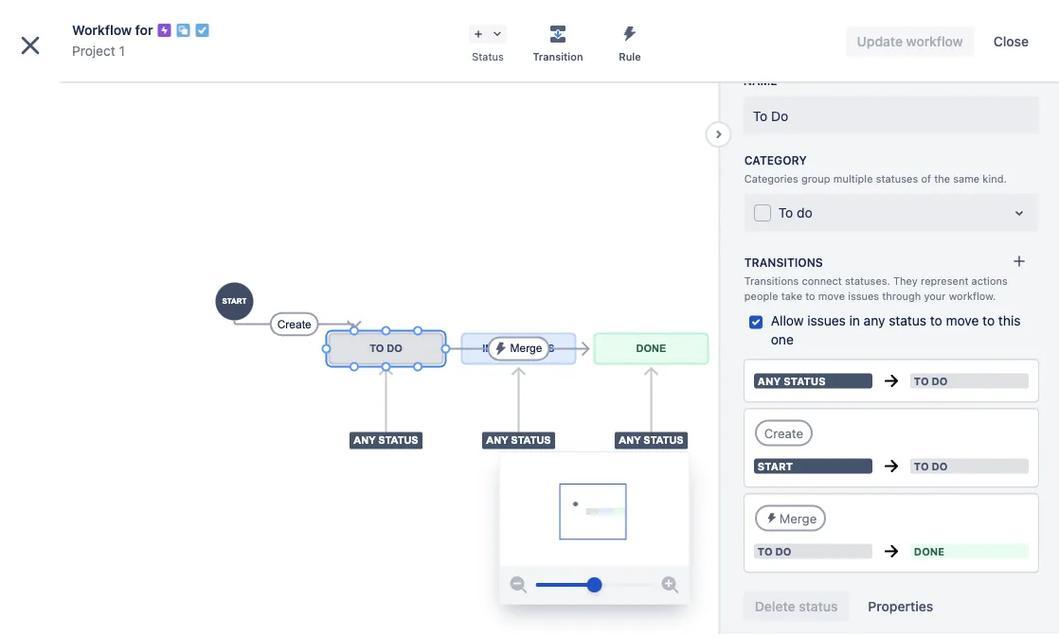 Task type: describe. For each thing, give the bounding box(es) containing it.
same
[[953, 173, 980, 186]]

close workflow editor image
[[15, 30, 45, 61]]

do up done
[[931, 461, 948, 473]]

dialog containing workflow for
[[0, 0, 1059, 636]]

to do up done
[[914, 461, 948, 473]]

to down "start"
[[757, 546, 772, 559]]

create transition image
[[1011, 255, 1027, 270]]

close
[[994, 34, 1029, 49]]

status
[[889, 313, 926, 329]]

project 1 link
[[72, 40, 125, 63]]

merge
[[779, 512, 817, 527]]

transitions connect statuses. they represent actions people take to move issues through your workflow.
[[744, 275, 1008, 303]]

project inside dialog
[[72, 43, 115, 59]]

any
[[863, 313, 885, 329]]

any
[[757, 376, 781, 388]]

take
[[781, 290, 802, 303]]

to do down allow issues in any status to move to this one
[[914, 376, 948, 388]]

project 1 inside dialog
[[72, 43, 125, 59]]

primary element
[[11, 0, 699, 53]]

workflow.
[[949, 290, 996, 303]]

categories
[[744, 173, 798, 186]]

transitions for transitions
[[744, 256, 823, 270]]

1 vertical spatial project 1
[[57, 83, 112, 99]]

connect
[[802, 275, 842, 288]]

properties button
[[857, 592, 945, 623]]

actions
[[971, 275, 1008, 288]]

of
[[921, 173, 931, 186]]

transitions for transitions connect statuses. they represent actions people take to move issues through your workflow.
[[744, 275, 799, 288]]

any status
[[757, 376, 826, 388]]

zoom in image
[[659, 574, 682, 597]]

the
[[934, 173, 950, 186]]

for
[[135, 22, 153, 38]]

workflow for
[[72, 22, 153, 38]]

category categories group multiple statuses of the same kind.
[[744, 154, 1007, 186]]

people
[[744, 290, 778, 303]]

transition button
[[522, 19, 594, 64]]

to do down name
[[753, 108, 788, 124]]

do down allow issues in any status to move to this one
[[931, 376, 948, 388]]

create
[[764, 426, 803, 442]]

to do
[[778, 206, 812, 221]]

category
[[744, 154, 807, 168]]

they
[[893, 275, 918, 288]]

transition
[[533, 51, 583, 63]]



Task type: locate. For each thing, give the bounding box(es) containing it.
dialog
[[0, 0, 1059, 636]]

banner
[[0, 0, 1059, 53]]

to inside transitions connect statuses. they represent actions people take to move issues through your workflow.
[[805, 290, 815, 303]]

jira software image
[[49, 15, 72, 37], [49, 15, 72, 37]]

statuses
[[876, 173, 918, 186]]

1 vertical spatial project
[[57, 83, 102, 99]]

project 1 down workflow
[[72, 43, 125, 59]]

close button
[[982, 27, 1040, 57]]

0 vertical spatial project
[[72, 43, 115, 59]]

do down merge
[[775, 546, 791, 559]]

status
[[472, 50, 504, 63], [783, 376, 826, 388]]

to do
[[753, 108, 788, 124], [914, 376, 948, 388], [914, 461, 948, 473], [757, 546, 791, 559]]

0 horizontal spatial move
[[818, 290, 845, 303]]

name
[[743, 75, 777, 88]]

1 horizontal spatial issues
[[848, 290, 879, 303]]

to left do
[[778, 206, 793, 221]]

1 horizontal spatial move
[[946, 313, 979, 329]]

project
[[72, 43, 115, 59], [57, 83, 102, 99]]

status right any
[[783, 376, 826, 388]]

0 vertical spatial issues
[[848, 290, 879, 303]]

1 inside dialog
[[119, 43, 125, 59]]

done
[[914, 546, 945, 559]]

rule button
[[594, 19, 666, 64]]

1 vertical spatial transitions
[[744, 275, 799, 288]]

you're in the workflow viewfinder, use the arrow keys to move it element
[[500, 453, 689, 567]]

0 horizontal spatial status
[[472, 50, 504, 63]]

1 horizontal spatial to
[[930, 313, 942, 329]]

project down workflow
[[72, 43, 115, 59]]

issues down statuses.
[[848, 290, 879, 303]]

do
[[771, 108, 788, 124], [931, 376, 948, 388], [931, 461, 948, 473], [775, 546, 791, 559]]

move inside allow issues in any status to move to this one
[[946, 313, 979, 329]]

status left transition
[[472, 50, 504, 63]]

Zoom level range field
[[536, 567, 653, 605]]

0 vertical spatial status
[[472, 50, 504, 63]]

your
[[924, 290, 946, 303]]

1 vertical spatial issues
[[807, 313, 846, 329]]

0 vertical spatial project 1
[[72, 43, 125, 59]]

this
[[998, 313, 1021, 329]]

to up done
[[914, 461, 929, 473]]

0 vertical spatial move
[[818, 290, 845, 303]]

do
[[797, 206, 812, 221]]

0 horizontal spatial issues
[[807, 313, 846, 329]]

2 horizontal spatial to
[[982, 313, 995, 329]]

move
[[818, 290, 845, 303], [946, 313, 979, 329]]

1 vertical spatial 1
[[106, 83, 112, 99]]

0 vertical spatial 1
[[119, 43, 125, 59]]

to do down merge
[[757, 546, 791, 559]]

to down your at the top of page
[[930, 313, 942, 329]]

do down name
[[771, 108, 788, 124]]

issues
[[848, 290, 879, 303], [807, 313, 846, 329]]

move down connect
[[818, 290, 845, 303]]

to right take
[[805, 290, 815, 303]]

group
[[801, 173, 830, 186]]

to
[[805, 290, 815, 303], [930, 313, 942, 329], [982, 313, 995, 329]]

issues inside transitions connect statuses. they represent actions people take to move issues through your workflow.
[[848, 290, 879, 303]]

start
[[757, 461, 793, 473]]

transitions up people
[[744, 275, 799, 288]]

in
[[849, 313, 860, 329]]

1 vertical spatial status
[[783, 376, 826, 388]]

to down allow issues in any status to move to this one
[[914, 376, 929, 388]]

transitions up take
[[744, 256, 823, 270]]

1 vertical spatial move
[[946, 313, 979, 329]]

issues left in
[[807, 313, 846, 329]]

move down the workflow.
[[946, 313, 979, 329]]

zoom out image
[[507, 574, 530, 597]]

transitions inside transitions connect statuses. they represent actions people take to move issues through your workflow.
[[744, 275, 799, 288]]

open image
[[1008, 202, 1030, 225]]

project 1
[[72, 43, 125, 59], [57, 83, 112, 99]]

allow issues in any status to move to this one
[[771, 313, 1021, 348]]

project down the project 1 link
[[57, 83, 102, 99]]

project 1 down the project 1 link
[[57, 83, 112, 99]]

one
[[771, 332, 793, 348]]

1 down the project 1 link
[[106, 83, 112, 99]]

represent
[[921, 275, 968, 288]]

workflow
[[72, 22, 132, 38]]

through
[[882, 290, 921, 303]]

to left this
[[982, 313, 995, 329]]

1
[[119, 43, 125, 59], [106, 83, 112, 99]]

1 horizontal spatial 1
[[119, 43, 125, 59]]

Search field
[[699, 11, 889, 41]]

1 horizontal spatial status
[[783, 376, 826, 388]]

to
[[753, 108, 767, 124], [778, 206, 793, 221], [914, 376, 929, 388], [914, 461, 929, 473], [757, 546, 772, 559]]

rule
[[619, 51, 641, 63]]

2 transitions from the top
[[744, 275, 799, 288]]

issues inside allow issues in any status to move to this one
[[807, 313, 846, 329]]

0 vertical spatial transitions
[[744, 256, 823, 270]]

kind.
[[982, 173, 1007, 186]]

transitions
[[744, 256, 823, 270], [744, 275, 799, 288]]

0 horizontal spatial to
[[805, 290, 815, 303]]

1 down workflow for
[[119, 43, 125, 59]]

allow
[[771, 313, 803, 329]]

move inside transitions connect statuses. they represent actions people take to move issues through your workflow.
[[818, 290, 845, 303]]

to down name
[[753, 108, 767, 124]]

properties
[[868, 599, 933, 615]]

multiple
[[833, 173, 873, 186]]

statuses.
[[845, 275, 890, 288]]

1 transitions from the top
[[744, 256, 823, 270]]

0 horizontal spatial 1
[[106, 83, 112, 99]]



Task type: vqa. For each thing, say whether or not it's contained in the screenshot.
2023 associated with SpaceMarketing
no



